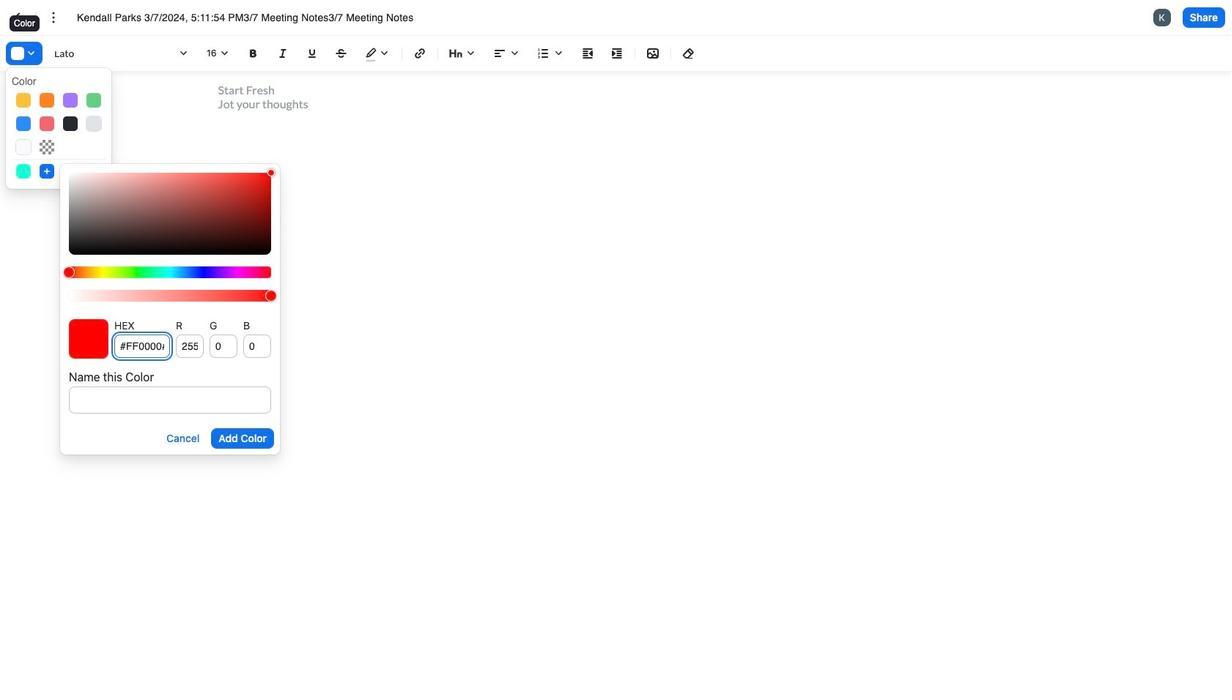 Task type: describe. For each thing, give the bounding box(es) containing it.
bold image
[[245, 45, 262, 62]]

kendall parks image
[[1154, 9, 1171, 26]]

decrease indent image
[[579, 45, 597, 62]]

link image
[[411, 45, 429, 62]]

red menu item
[[40, 117, 54, 131]]

blue menu item
[[16, 117, 31, 131]]

strikethrough image
[[333, 45, 350, 62]]

increase indent image
[[608, 45, 626, 62]]

gray menu item
[[86, 117, 101, 131]]

more image
[[45, 9, 62, 26]]

clear menu item
[[40, 140, 54, 155]]

italic image
[[274, 45, 292, 62]]



Task type: vqa. For each thing, say whether or not it's contained in the screenshot.
'ORANGE' menu item
yes



Task type: locate. For each thing, give the bounding box(es) containing it.
#00ffd9ff menu item
[[16, 164, 31, 179]]

tooltip
[[8, 14, 41, 42]]

all notes image
[[9, 9, 26, 26]]

None text field
[[114, 335, 170, 358]]

None number field
[[176, 335, 204, 358], [210, 335, 237, 358], [243, 335, 271, 358], [176, 335, 204, 358], [210, 335, 237, 358], [243, 335, 271, 358]]

clear style image
[[680, 45, 698, 62]]

insert image image
[[644, 45, 662, 62]]

green menu item
[[86, 93, 101, 108]]

None text field
[[77, 10, 441, 25], [69, 387, 271, 414], [77, 10, 441, 25], [69, 387, 271, 414]]

orange menu item
[[40, 93, 54, 108]]

yellow menu item
[[16, 93, 31, 108]]

black menu item
[[63, 117, 78, 131]]

underline image
[[303, 45, 321, 62]]

purple menu item
[[63, 93, 78, 108]]

menu
[[6, 68, 111, 189]]

white menu item
[[16, 140, 31, 155]]



